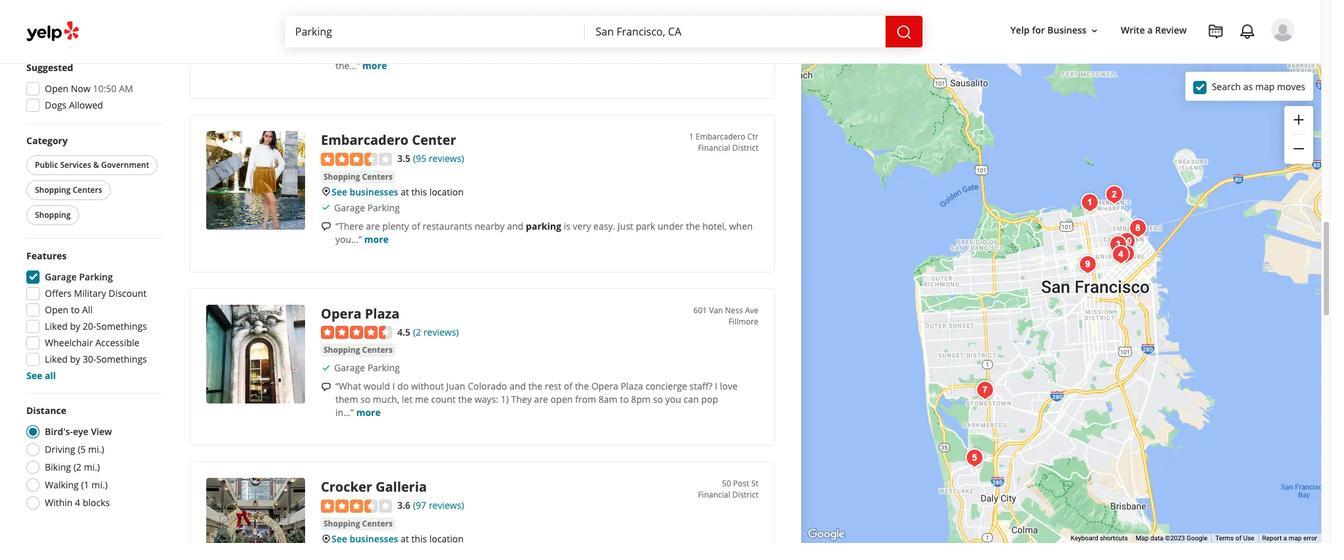 Task type: vqa. For each thing, say whether or not it's contained in the screenshot.
District
yes



Task type: locate. For each thing, give the bounding box(es) containing it.
i left do
[[392, 380, 395, 393]]

centers inside category group
[[73, 185, 102, 196]]

parking for "there are plenty of restaurants nearby and
[[368, 201, 400, 214]]

parking
[[368, 201, 400, 214], [79, 271, 113, 283], [368, 362, 400, 375]]

"there
[[335, 46, 364, 59], [335, 220, 364, 232]]

can
[[684, 394, 699, 406]]

google image
[[805, 527, 848, 544]]

more down nice,
[[363, 59, 387, 72]]

parking up 'plenty'
[[368, 201, 400, 214]]

0 vertical spatial businesses
[[350, 12, 398, 24]]

0 horizontal spatial crocker galleria image
[[206, 479, 305, 544]]

group
[[22, 61, 163, 116], [1285, 106, 1314, 164], [22, 250, 163, 383]]

2 16 marker v2 image from the top
[[321, 534, 332, 544]]

by left 20-
[[70, 320, 80, 333]]

1 16 marker v2 image from the top
[[321, 13, 332, 24]]

1 vertical spatial 16 checkmark v2 image
[[321, 363, 332, 374]]

this down (95
[[411, 186, 427, 198]]

2 embarcadero from the left
[[696, 131, 746, 142]]

more link down 'much,'
[[356, 407, 381, 419]]

reviews)
[[429, 152, 464, 165], [424, 326, 459, 339], [429, 500, 464, 512]]

0 vertical spatial shopping centers link
[[321, 170, 395, 184]]

1 somethings from the top
[[96, 320, 147, 333]]

more link down nice,
[[363, 59, 387, 72]]

projects image
[[1208, 24, 1224, 40]]

opera up 8am
[[591, 380, 618, 393]]

more for is
[[363, 59, 387, 72]]

2 i from the left
[[715, 380, 718, 393]]

centers down 4.5 star rating image
[[362, 345, 393, 356]]

3 shopping centers link from the top
[[321, 518, 395, 531]]

businesses for is
[[350, 12, 398, 24]]

map region
[[735, 0, 1331, 544]]

garage up "offers"
[[45, 271, 77, 283]]

parking up would
[[368, 362, 400, 375]]

shopping centers link down 4.5 star rating image
[[321, 344, 395, 357]]

see left all
[[26, 370, 42, 382]]

2 see businesses at this location from the top
[[332, 186, 464, 198]]

garage parking up 'plenty'
[[334, 201, 400, 214]]

1 horizontal spatial opera
[[591, 380, 618, 393]]

centers down 3.6 star rating image
[[362, 519, 393, 530]]

0 horizontal spatial map
[[1256, 80, 1275, 93]]

1 vertical spatial district
[[732, 490, 759, 501]]

a left nice,
[[375, 46, 380, 59]]

1 at from the top
[[401, 12, 409, 24]]

ways:
[[475, 394, 498, 406]]

shopping for crocker galleria
[[324, 519, 360, 530]]

1 see businesses link from the top
[[332, 12, 398, 24]]

"there up the..."
[[335, 46, 364, 59]]

1 vertical spatial a
[[375, 46, 380, 59]]

a right write
[[1148, 24, 1153, 37]]

financial inside 50 post st financial district
[[698, 490, 730, 501]]

has
[[612, 46, 627, 59]]

0 horizontal spatial plaza
[[365, 305, 400, 323]]

0 vertical spatial parking
[[368, 201, 400, 214]]

2 vertical spatial see
[[26, 370, 42, 382]]

under
[[658, 220, 684, 232]]

is very easy. just park under the hotel, when you..."
[[335, 220, 753, 246]]

moves
[[1277, 80, 1306, 93]]

distance
[[26, 405, 66, 417]]

1 vertical spatial to
[[620, 394, 629, 406]]

lot
[[571, 46, 582, 59]]

much,
[[373, 394, 399, 406]]

none field "find"
[[295, 24, 575, 39]]

write a review
[[1121, 24, 1187, 37]]

somethings down accessible
[[96, 353, 147, 366]]

more
[[363, 59, 387, 72], [364, 233, 389, 246], [356, 407, 381, 419]]

parking left lot
[[533, 46, 568, 59]]

by
[[70, 320, 80, 333], [70, 353, 80, 366]]

$ button
[[29, 16, 62, 37]]

1 horizontal spatial so
[[653, 394, 663, 406]]

open down "offers"
[[45, 304, 69, 316]]

1 vertical spatial businesses
[[350, 186, 398, 198]]

see businesses link up nice,
[[332, 12, 398, 24]]

0 vertical spatial this
[[411, 12, 427, 24]]

0 vertical spatial garage
[[334, 201, 365, 214]]

see businesses link for are
[[332, 186, 398, 198]]

map left error
[[1289, 535, 1302, 542]]

shopping centers button for opera
[[321, 344, 395, 357]]

of left use
[[1236, 535, 1242, 542]]

1 businesses from the top
[[350, 12, 398, 24]]

businesses
[[350, 12, 398, 24], [350, 186, 398, 198]]

1 location from the top
[[429, 12, 464, 24]]

1 vertical spatial at
[[401, 186, 409, 198]]

are down rest
[[534, 394, 548, 406]]

0 vertical spatial 16 speech v2 image
[[321, 48, 332, 58]]

notifications image
[[1240, 24, 1256, 40]]

2 location from the top
[[429, 186, 464, 198]]

reviews) inside (97 reviews) link
[[429, 500, 464, 512]]

services
[[60, 159, 91, 171]]

0 vertical spatial and
[[713, 46, 729, 59]]

ghirardelli square image
[[1077, 190, 1103, 216]]

0 horizontal spatial embarcadero
[[321, 131, 409, 149]]

and right nearby
[[507, 220, 524, 232]]

category
[[26, 134, 68, 147]]

(97 reviews)
[[413, 500, 464, 512]]

hotel,
[[703, 220, 727, 232]]

shopping centers down services
[[35, 185, 102, 196]]

1 horizontal spatial are
[[534, 394, 548, 406]]

1 vertical spatial "there
[[335, 220, 364, 232]]

am
[[119, 82, 133, 95]]

0 vertical spatial 16 marker v2 image
[[321, 13, 332, 24]]

liked up all
[[45, 353, 68, 366]]

1 vertical spatial (2
[[73, 461, 81, 474]]

union square image
[[1105, 232, 1131, 258]]

0 vertical spatial 16 checkmark v2 image
[[321, 29, 332, 39]]

2 vertical spatial a
[[1284, 535, 1287, 542]]

(97
[[413, 500, 426, 512]]

shopping centers for crocker
[[324, 519, 393, 530]]

map for error
[[1289, 535, 1302, 542]]

of inside "what would i do without juan colorado and the rest of the opera plaza concierge staff? i love them so much, let me count the ways: 1) they are open from 8am to 8pm so you can pop in…"
[[564, 380, 573, 393]]

shopping centers button down 4.5 star rating image
[[321, 344, 395, 357]]

the left hotel,
[[686, 220, 700, 232]]

reviews) inside (95 reviews) link
[[429, 152, 464, 165]]

0 vertical spatial see businesses at this location
[[332, 12, 464, 24]]

1 vertical spatial location
[[429, 186, 464, 198]]

garage parking up would
[[334, 362, 400, 375]]

16 checkmark v2 image
[[321, 29, 332, 39], [321, 363, 332, 374]]

this
[[411, 12, 427, 24], [411, 186, 427, 198]]

shopping centers
[[324, 171, 393, 182], [35, 185, 102, 196], [324, 345, 393, 356], [324, 519, 393, 530]]

location for restaurants
[[429, 186, 464, 198]]

mi.) right (1
[[92, 479, 108, 492]]

of up open
[[564, 380, 573, 393]]

embarcadero inside 1 embarcadero ctr financial district
[[696, 131, 746, 142]]

10:50
[[93, 82, 117, 95]]

somethings up accessible
[[96, 320, 147, 333]]

0 horizontal spatial to
[[71, 304, 80, 316]]

shopping down 4.5 star rating image
[[324, 345, 360, 356]]

see all
[[26, 370, 56, 382]]

1 horizontal spatial to
[[620, 394, 629, 406]]

to inside "what would i do without juan colorado and the rest of the opera plaza concierge staff? i love them so much, let me count the ways: 1) they are open from 8am to 8pm so you can pop in…"
[[620, 394, 629, 406]]

garage parking up military
[[45, 271, 113, 283]]

0 horizontal spatial are
[[366, 220, 380, 232]]

centers down "public services & government" button
[[73, 185, 102, 196]]

financial inside 1 embarcadero ctr financial district
[[698, 142, 730, 154]]

16 speech v2 image
[[321, 222, 332, 232]]

pop
[[701, 394, 718, 406]]

1 vertical spatial more
[[364, 233, 389, 246]]

2 none field from the left
[[596, 24, 875, 39]]

2 shopping centers link from the top
[[321, 344, 395, 357]]

so
[[361, 394, 371, 406], [653, 394, 663, 406]]

1 financial from the top
[[698, 142, 730, 154]]

2 16 speech v2 image from the top
[[321, 382, 332, 393]]

which
[[584, 46, 609, 59]]

1 vertical spatial 16 speech v2 image
[[321, 382, 332, 393]]

shopping centers link down the 3.5 star rating image
[[321, 170, 395, 184]]

and left the on
[[713, 46, 729, 59]]

embarcadero center image
[[206, 131, 305, 230]]

1 vertical spatial shopping centers link
[[321, 344, 395, 357]]

0 vertical spatial is
[[366, 46, 373, 59]]

embarcadero center link
[[321, 131, 456, 149]]

shopping centers button down 3.6 star rating image
[[321, 518, 395, 531]]

0 vertical spatial garage parking
[[334, 201, 400, 214]]

shopping centers inside category group
[[35, 185, 102, 196]]

liked for liked by 30-somethings
[[45, 353, 68, 366]]

liked down open to all
[[45, 320, 68, 333]]

at down 3.5
[[401, 186, 409, 198]]

1 by from the top
[[70, 320, 80, 333]]

0 horizontal spatial a
[[375, 46, 380, 59]]

is left nice,
[[366, 46, 373, 59]]

businesses down the 3.5 star rating image
[[350, 186, 398, 198]]

1 horizontal spatial map
[[1289, 535, 1302, 542]]

see up 16 checkmark v2 image
[[332, 186, 347, 198]]

see businesses link down the 3.5 star rating image
[[332, 186, 398, 198]]

the left back
[[494, 46, 508, 59]]

liked for liked by 20-somethings
[[45, 320, 68, 333]]

garage parking for "what would i do without juan colorado and the rest of the opera plaza concierge staff? i love them so much, let me count the ways: 1) they are open from 8am to 8pm so you can pop in…"
[[334, 362, 400, 375]]

crocker galleria image
[[1114, 229, 1140, 255], [206, 479, 305, 544]]

reviews) down center at the left top
[[429, 152, 464, 165]]

shopping centers down 3.6 star rating image
[[324, 519, 393, 530]]

$$ button
[[62, 16, 95, 37]]

write a review link
[[1116, 19, 1192, 42]]

embarcadero up the 3.5 star rating image
[[321, 131, 409, 149]]

see businesses link
[[332, 12, 398, 24], [332, 186, 398, 198]]

1 vertical spatial liked
[[45, 353, 68, 366]]

1 "there from the top
[[335, 46, 364, 59]]

so down would
[[361, 394, 371, 406]]

2 vertical spatial parking
[[368, 362, 400, 375]]

0 vertical spatial crocker galleria image
[[1114, 229, 1140, 255]]

garage right 16 checkmark v2 image
[[334, 201, 365, 214]]

map for moves
[[1256, 80, 1275, 93]]

16 marker v2 image
[[321, 13, 332, 24], [321, 534, 332, 544]]

and up they
[[510, 380, 526, 393]]

1 this from the top
[[411, 12, 427, 24]]

yelp for business button
[[1005, 19, 1105, 42]]

none field up the on
[[596, 24, 875, 39]]

"there up you..."
[[335, 220, 364, 232]]

None search field
[[285, 16, 925, 47]]

shopping up 16 marker v2 image
[[324, 171, 360, 182]]

see businesses at this location for of
[[332, 186, 464, 198]]

by left the 30-
[[70, 353, 80, 366]]

1 vertical spatial of
[[564, 380, 573, 393]]

1 open from the top
[[45, 82, 69, 95]]

0 vertical spatial are
[[366, 220, 380, 232]]

1 vertical spatial see businesses at this location
[[332, 186, 464, 198]]

now
[[71, 82, 91, 95]]

parking up offers military discount on the bottom of the page
[[79, 271, 113, 283]]

1 horizontal spatial stonestown galleria image
[[972, 378, 998, 404]]

centers for opera
[[362, 345, 393, 356]]

shopping up features
[[35, 210, 71, 221]]

terms
[[1216, 535, 1234, 542]]

garage up "what
[[334, 362, 365, 375]]

data
[[1151, 535, 1164, 542]]

shopping centers link for embarcadero
[[321, 170, 395, 184]]

1 vertical spatial crocker galleria image
[[206, 479, 305, 544]]

at for of
[[401, 186, 409, 198]]

this up "find" field
[[411, 12, 427, 24]]

location up "find" field
[[429, 12, 464, 24]]

location up restaurants
[[429, 186, 464, 198]]

2 vertical spatial shopping centers link
[[321, 518, 395, 531]]

shopping for opera plaza
[[324, 345, 360, 356]]

0 vertical spatial open
[[45, 82, 69, 95]]

2 businesses from the top
[[350, 186, 398, 198]]

2 see businesses link from the top
[[332, 186, 398, 198]]

yelp
[[1011, 24, 1030, 37]]

1 vertical spatial plaza
[[621, 380, 643, 393]]

0 vertical spatial to
[[71, 304, 80, 316]]

nolan p. image
[[1271, 18, 1295, 42]]

i left love
[[715, 380, 718, 393]]

option group
[[22, 405, 163, 514]]

shopping centers for opera
[[324, 345, 393, 356]]

0 vertical spatial reviews)
[[429, 152, 464, 165]]

a for write
[[1148, 24, 1153, 37]]

discount
[[109, 287, 147, 300]]

parking left very
[[526, 220, 561, 232]]

$
[[43, 21, 48, 32]]

embarcadero center image
[[1125, 216, 1151, 242]]

search image
[[896, 24, 912, 40]]

center
[[412, 131, 456, 149]]

open to all
[[45, 304, 93, 316]]

search
[[1212, 80, 1241, 93]]

at up "find" field
[[401, 12, 409, 24]]

1 see businesses at this location from the top
[[332, 12, 464, 24]]

2 district from the top
[[732, 490, 759, 501]]

nice,
[[383, 46, 402, 59]]

1 vertical spatial see businesses link
[[332, 186, 398, 198]]

1 so from the left
[[361, 394, 371, 406]]

google
[[1187, 535, 1208, 542]]

centers
[[362, 171, 393, 182], [73, 185, 102, 196], [362, 345, 393, 356], [362, 519, 393, 530]]

map right as
[[1256, 80, 1275, 93]]

offers
[[45, 287, 72, 300]]

0 vertical spatial map
[[1256, 80, 1275, 93]]

0 horizontal spatial is
[[366, 46, 373, 59]]

map
[[1256, 80, 1275, 93], [1289, 535, 1302, 542]]

of
[[412, 220, 420, 232], [564, 380, 573, 393], [1236, 535, 1242, 542]]

within 4 blocks
[[45, 497, 110, 509]]

metreon image
[[1113, 241, 1139, 268]]

view
[[91, 426, 112, 438]]

crocker
[[321, 479, 372, 496]]

more down 'much,'
[[356, 407, 381, 419]]

to right 8am
[[620, 394, 629, 406]]

map data ©2023 google
[[1136, 535, 1208, 542]]

see businesses at this location for nice,
[[332, 12, 464, 24]]

1 vertical spatial stonestown galleria image
[[972, 378, 998, 404]]

2 liked from the top
[[45, 353, 68, 366]]

district right '1'
[[732, 142, 759, 154]]

see all button
[[26, 370, 56, 382]]

see businesses link for is
[[332, 12, 398, 24]]

somethings for 30-
[[96, 353, 147, 366]]

a right 'report'
[[1284, 535, 1287, 542]]

somethings
[[96, 320, 147, 333], [96, 353, 147, 366]]

1 horizontal spatial none field
[[596, 24, 875, 39]]

0 vertical spatial see businesses link
[[332, 12, 398, 24]]

biking (2 mi.)
[[45, 461, 100, 474]]

by for 20-
[[70, 320, 80, 333]]

shopping centers link down 3.6 star rating image
[[321, 518, 395, 531]]

me
[[415, 394, 429, 406]]

2 this from the top
[[411, 186, 427, 198]]

westlake shopping center image
[[961, 446, 988, 472]]

mi.) for driving (5 mi.)
[[88, 444, 104, 456]]

open up dogs
[[45, 82, 69, 95]]

16 speech v2 image
[[321, 48, 332, 58], [321, 382, 332, 393]]

are inside "what would i do without juan colorado and the rest of the opera plaza concierge staff? i love them so much, let me count the ways: 1) they are open from 8am to 8pm so you can pop in…"
[[534, 394, 548, 406]]

see businesses at this location
[[332, 12, 464, 24], [332, 186, 464, 198]]

reviews) right '(97'
[[429, 500, 464, 512]]

&
[[93, 159, 99, 171]]

open for open to all
[[45, 304, 69, 316]]

reviews) right 4.5
[[424, 326, 459, 339]]

shopping centers down 4.5 star rating image
[[324, 345, 393, 356]]

reviews) inside (2 reviews) link
[[424, 326, 459, 339]]

report
[[1263, 535, 1282, 542]]

0 vertical spatial somethings
[[96, 320, 147, 333]]

2 vertical spatial mi.)
[[92, 479, 108, 492]]

1 vertical spatial open
[[45, 304, 69, 316]]

1 horizontal spatial is
[[564, 220, 571, 232]]

2 by from the top
[[70, 353, 80, 366]]

businesses for are
[[350, 186, 398, 198]]

see businesses at this location down 3.5
[[332, 186, 464, 198]]

shopping centers button down the 3.5 star rating image
[[321, 170, 395, 184]]

1 vertical spatial mi.)
[[84, 461, 100, 474]]

a for report
[[1284, 535, 1287, 542]]

shopping
[[324, 171, 360, 182], [35, 185, 71, 196], [35, 210, 71, 221], [324, 345, 360, 356], [324, 519, 360, 530]]

2 vertical spatial reviews)
[[429, 500, 464, 512]]

Find text field
[[295, 24, 575, 39]]

(2
[[413, 326, 421, 339], [73, 461, 81, 474]]

group containing features
[[22, 250, 163, 383]]

businesses up nice,
[[350, 12, 398, 24]]

mi.)
[[88, 444, 104, 456], [84, 461, 100, 474], [92, 479, 108, 492]]

open
[[45, 82, 69, 95], [45, 304, 69, 316]]

district inside 50 post st financial district
[[732, 490, 759, 501]]

reviews) for crocker galleria
[[429, 500, 464, 512]]

as
[[1244, 80, 1253, 93]]

centers for embarcadero
[[362, 171, 393, 182]]

0 vertical spatial opera
[[321, 305, 362, 323]]

financial right '1'
[[698, 142, 730, 154]]

1 horizontal spatial a
[[1148, 24, 1153, 37]]

16 speech v2 image for "there is a nice, small theater across the back
[[321, 48, 332, 58]]

0 horizontal spatial so
[[361, 394, 371, 406]]

1 16 speech v2 image from the top
[[321, 48, 332, 58]]

1 vertical spatial are
[[534, 394, 548, 406]]

2 "there from the top
[[335, 220, 364, 232]]

2 16 checkmark v2 image from the top
[[321, 363, 332, 374]]

this for restaurants
[[411, 186, 427, 198]]

shopping centers down the 3.5 star rating image
[[324, 171, 393, 182]]

None field
[[295, 24, 575, 39], [596, 24, 875, 39]]

mi.) for biking (2 mi.)
[[84, 461, 100, 474]]

2 at from the top
[[401, 186, 409, 198]]

0 vertical spatial at
[[401, 12, 409, 24]]

1 shopping centers link from the top
[[321, 170, 395, 184]]

shopping down 3.6 star rating image
[[324, 519, 360, 530]]

1 16 checkmark v2 image from the top
[[321, 29, 332, 39]]

allowed
[[69, 99, 103, 111]]

(2 up 'walking (1 mi.)'
[[73, 461, 81, 474]]

plaza up 4.5 link
[[365, 305, 400, 323]]

and inside lot which has been there forever and on the..."
[[713, 46, 729, 59]]

1 vertical spatial by
[[70, 353, 80, 366]]

1 liked from the top
[[45, 320, 68, 333]]

financial for crocker galleria
[[698, 490, 730, 501]]

1 vertical spatial is
[[564, 220, 571, 232]]

military
[[74, 287, 106, 300]]

and for nearby
[[507, 220, 524, 232]]

embarcadero center
[[321, 131, 456, 149]]

0 vertical spatial (2
[[413, 326, 421, 339]]

(5
[[78, 444, 86, 456]]

0 vertical spatial more link
[[363, 59, 387, 72]]

1 vertical spatial opera
[[591, 380, 618, 393]]

0 vertical spatial location
[[429, 12, 464, 24]]

zoom out image
[[1291, 141, 1307, 157]]

2 open from the top
[[45, 304, 69, 316]]

by for 30-
[[70, 353, 80, 366]]

district right 50
[[732, 490, 759, 501]]

to
[[71, 304, 80, 316], [620, 394, 629, 406]]

1 vertical spatial more link
[[364, 233, 389, 246]]

financial for embarcadero center
[[698, 142, 730, 154]]

2 vertical spatial and
[[510, 380, 526, 393]]

1 vertical spatial 16 marker v2 image
[[321, 534, 332, 544]]

(2 right 4.5
[[413, 326, 421, 339]]

2 vertical spatial of
[[1236, 535, 1242, 542]]

district
[[732, 142, 759, 154], [732, 490, 759, 501]]

0 vertical spatial district
[[732, 142, 759, 154]]

1 vertical spatial reviews)
[[424, 326, 459, 339]]

more link
[[363, 59, 387, 72], [364, 233, 389, 246], [356, 407, 381, 419]]

1 vertical spatial financial
[[698, 490, 730, 501]]

2 financial from the top
[[698, 490, 730, 501]]

0 horizontal spatial none field
[[295, 24, 575, 39]]

financial
[[698, 142, 730, 154], [698, 490, 730, 501]]

2 vertical spatial garage parking
[[334, 362, 400, 375]]

mi.) right (5
[[88, 444, 104, 456]]

2 somethings from the top
[[96, 353, 147, 366]]

0 vertical spatial a
[[1148, 24, 1153, 37]]

stonestown galleria image
[[206, 0, 305, 56], [972, 378, 998, 404]]

district inside 1 embarcadero ctr financial district
[[732, 142, 759, 154]]

0 horizontal spatial (2
[[73, 461, 81, 474]]

more down 'plenty'
[[364, 233, 389, 246]]

4.5
[[397, 326, 411, 339]]

embarcadero right '1'
[[696, 131, 746, 142]]

to left all
[[71, 304, 80, 316]]

1 district from the top
[[732, 142, 759, 154]]

none field up theater
[[295, 24, 575, 39]]

0 vertical spatial see
[[332, 12, 347, 24]]

stonestown galleria image inside map region
[[972, 378, 998, 404]]

public services & government button
[[26, 156, 158, 175]]

plaza up 8pm in the left of the page
[[621, 380, 643, 393]]

opera up 4.5 star rating image
[[321, 305, 362, 323]]

0 vertical spatial by
[[70, 320, 80, 333]]

1 horizontal spatial plaza
[[621, 380, 643, 393]]

so left you
[[653, 394, 663, 406]]

centers down the 3.5 star rating image
[[362, 171, 393, 182]]

zoom in image
[[1291, 112, 1307, 128]]

1 none field from the left
[[295, 24, 575, 39]]



Task type: describe. For each thing, give the bounding box(es) containing it.
offers military discount
[[45, 287, 147, 300]]

keyboard shortcuts
[[1071, 535, 1128, 542]]

open now 10:50 am
[[45, 82, 133, 95]]

centers for crocker
[[362, 519, 393, 530]]

all
[[82, 304, 93, 316]]

garage for "what would i do without juan colorado and the rest of the opera plaza concierge staff? i love them so much, let me count the ways: 1) they are open from 8am to 8pm so you can pop in…"
[[334, 362, 365, 375]]

use
[[1243, 535, 1255, 542]]

let
[[402, 394, 413, 406]]

terms of use link
[[1216, 535, 1255, 542]]

3.6
[[397, 500, 411, 512]]

shopping centers button down services
[[26, 181, 111, 200]]

when
[[729, 220, 753, 232]]

0 horizontal spatial opera
[[321, 305, 362, 323]]

open for open now 10:50 am
[[45, 82, 69, 95]]

rest
[[545, 380, 562, 393]]

dogs
[[45, 99, 67, 111]]

suggested
[[26, 61, 73, 74]]

shopping centers for embarcadero
[[324, 171, 393, 182]]

16 speech v2 image for "what would i do without juan colorado and the rest of the opera plaza concierge staff? i love them so much, let me count the ways: 1) they are open from 8am to 8pm so you can pop in…"
[[321, 382, 332, 393]]

more link for are
[[364, 233, 389, 246]]

wheelchair
[[45, 337, 93, 349]]

theater
[[430, 46, 461, 59]]

"there for "there are plenty of restaurants nearby and parking
[[335, 220, 364, 232]]

1 embarcadero from the left
[[321, 131, 409, 149]]

50
[[722, 479, 731, 490]]

category group
[[24, 134, 163, 228]]

easy.
[[594, 220, 615, 232]]

without
[[411, 380, 444, 393]]

liked by 30-somethings
[[45, 353, 147, 366]]

2 vertical spatial more link
[[356, 407, 381, 419]]

more for are
[[364, 233, 389, 246]]

see for "there are plenty of restaurants nearby and parking
[[332, 186, 347, 198]]

3.6 star rating image
[[321, 500, 392, 513]]

map
[[1136, 535, 1149, 542]]

garage parking for "there are plenty of restaurants nearby and
[[334, 201, 400, 214]]

shopping centers link for opera
[[321, 344, 395, 357]]

plenty
[[382, 220, 409, 232]]

from
[[575, 394, 596, 406]]

post
[[733, 479, 749, 490]]

20-
[[83, 320, 96, 333]]

is inside is very easy. just park under the hotel, when you..."
[[564, 220, 571, 232]]

(2 inside option group
[[73, 461, 81, 474]]

16 chevron down v2 image
[[1089, 25, 1100, 36]]

1 vertical spatial parking
[[79, 271, 113, 283]]

would
[[364, 380, 390, 393]]

driving
[[45, 444, 75, 456]]

(2 reviews)
[[413, 326, 459, 339]]

4.5 star rating image
[[321, 326, 392, 340]]

pier 39 image
[[1101, 182, 1127, 208]]

601
[[694, 305, 707, 316]]

love
[[720, 380, 738, 393]]

reviews) for embarcadero center
[[429, 152, 464, 165]]

16 marker v2 image
[[321, 187, 332, 197]]

for
[[1032, 24, 1045, 37]]

opera plaza image
[[1075, 252, 1101, 278]]

1 horizontal spatial (2
[[413, 326, 421, 339]]

dogs allowed
[[45, 99, 103, 111]]

shopping centers button for embarcadero
[[321, 170, 395, 184]]

2 vertical spatial more
[[356, 407, 381, 419]]

1 vertical spatial garage parking
[[45, 271, 113, 283]]

district for crocker galleria
[[732, 490, 759, 501]]

(1
[[81, 479, 89, 492]]

shopping centers link for crocker
[[321, 518, 395, 531]]

group containing suggested
[[22, 61, 163, 116]]

user actions element
[[1000, 16, 1314, 98]]

ave
[[745, 305, 759, 316]]

option group containing distance
[[22, 405, 163, 514]]

at for nice,
[[401, 12, 409, 24]]

somethings for 20-
[[96, 320, 147, 333]]

3.5 link
[[397, 151, 411, 165]]

50 post st financial district
[[698, 479, 759, 501]]

juan
[[446, 380, 465, 393]]

1 embarcadero ctr financial district
[[689, 131, 759, 154]]

search as map moves
[[1212, 80, 1306, 93]]

0 horizontal spatial stonestown galleria image
[[206, 0, 305, 56]]

the inside is very easy. just park under the hotel, when you..."
[[686, 220, 700, 232]]

shopping for embarcadero center
[[324, 171, 360, 182]]

and for forever
[[713, 46, 729, 59]]

plaza inside "what would i do without juan colorado and the rest of the opera plaza concierge staff? i love them so much, let me count the ways: 1) they are open from 8am to 8pm so you can pop in…"
[[621, 380, 643, 393]]

1 vertical spatial garage
[[45, 271, 77, 283]]

ctr
[[748, 131, 759, 142]]

there
[[654, 46, 677, 59]]

fillmore
[[729, 316, 759, 327]]

report a map error link
[[1263, 535, 1318, 542]]

1 horizontal spatial crocker galleria image
[[1114, 229, 1140, 255]]

district for embarcadero center
[[732, 142, 759, 154]]

(95 reviews) link
[[413, 151, 464, 165]]

park
[[636, 220, 655, 232]]

Near text field
[[596, 24, 875, 39]]

keyboard shortcuts button
[[1071, 535, 1128, 544]]

walking
[[45, 479, 79, 492]]

"there for "there is a nice, small theater across the back parking
[[335, 46, 364, 59]]

write
[[1121, 24, 1145, 37]]

garage for "there are plenty of restaurants nearby and
[[334, 201, 365, 214]]

opera plaza
[[321, 305, 400, 323]]

eye
[[73, 426, 89, 438]]

©2023
[[1165, 535, 1185, 542]]

see for "there is a nice, small theater across the back parking
[[332, 12, 347, 24]]

across
[[464, 46, 492, 59]]

location for small
[[429, 12, 464, 24]]

2 horizontal spatial of
[[1236, 535, 1242, 542]]

back
[[510, 46, 530, 59]]

on
[[731, 46, 743, 59]]

3.5 star rating image
[[321, 153, 392, 166]]

and inside "what would i do without juan colorado and the rest of the opera plaza concierge staff? i love them so much, let me count the ways: 1) they are open from 8am to 8pm so you can pop in…"
[[510, 380, 526, 393]]

1)
[[501, 394, 509, 406]]

0 vertical spatial plaza
[[365, 305, 400, 323]]

bird's-eye view
[[45, 426, 112, 438]]

none field near
[[596, 24, 875, 39]]

(95
[[413, 152, 426, 165]]

2 so from the left
[[653, 394, 663, 406]]

in…"
[[335, 407, 354, 419]]

the down "juan"
[[458, 394, 472, 406]]

them
[[335, 394, 358, 406]]

restaurants
[[423, 220, 472, 232]]

16 checkmark v2 image
[[321, 203, 332, 213]]

opera plaza link
[[321, 305, 400, 323]]

government
[[101, 159, 149, 171]]

small
[[405, 46, 428, 59]]

(97 reviews) link
[[413, 498, 464, 513]]

westfield san francisco centre image
[[1108, 242, 1134, 268]]

0 vertical spatial parking
[[533, 46, 568, 59]]

galleria
[[376, 479, 427, 496]]

blocks
[[83, 497, 110, 509]]

the..."
[[335, 59, 360, 72]]

parking for "what would i do without juan colorado and the rest of the opera plaza concierge staff? i love them so much, let me count the ways: 1) they are open from 8am to 8pm so you can pop in…"
[[368, 362, 400, 375]]

opera plaza image
[[206, 305, 305, 404]]

shopping centers button for crocker
[[321, 518, 395, 531]]

open
[[551, 394, 573, 406]]

opera inside "what would i do without juan colorado and the rest of the opera plaza concierge staff? i love them so much, let me count the ways: 1) they are open from 8am to 8pm so you can pop in…"
[[591, 380, 618, 393]]

this for small
[[411, 12, 427, 24]]

3.5
[[397, 152, 411, 165]]

the left rest
[[528, 380, 543, 393]]

reviews) for opera plaza
[[424, 326, 459, 339]]

crocker galleria
[[321, 479, 427, 496]]

1 i from the left
[[392, 380, 395, 393]]

very
[[573, 220, 591, 232]]

keyboard
[[1071, 535, 1098, 542]]

4.5 link
[[397, 325, 411, 339]]

bird's-
[[45, 426, 73, 438]]

just
[[618, 220, 634, 232]]

the up from
[[575, 380, 589, 393]]

shopping up the shopping button
[[35, 185, 71, 196]]

0 vertical spatial of
[[412, 220, 420, 232]]

1 vertical spatial parking
[[526, 220, 561, 232]]

more link for is
[[363, 59, 387, 72]]

been
[[629, 46, 651, 59]]

mi.) for walking (1 mi.)
[[92, 479, 108, 492]]



